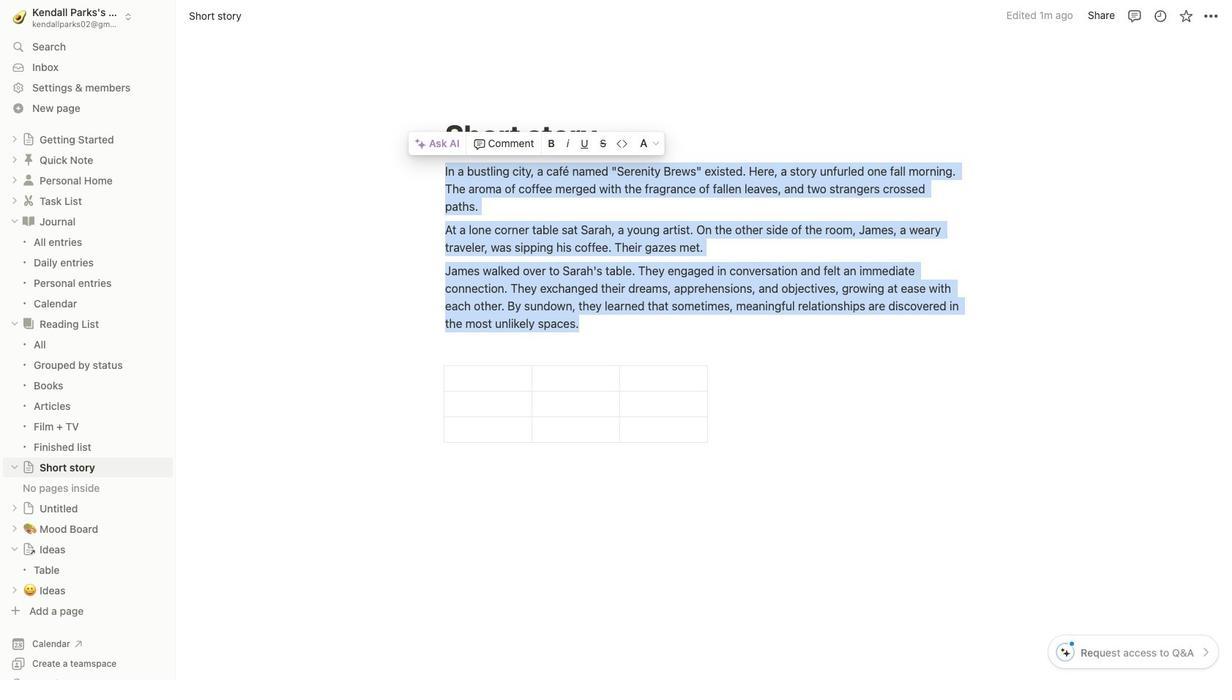 Task type: locate. For each thing, give the bounding box(es) containing it.
1 vertical spatial close image
[[10, 463, 19, 472]]

change page icon image for second close icon from the bottom
[[21, 214, 36, 229]]

4 open image from the top
[[10, 586, 19, 595]]

1 open image from the top
[[10, 176, 19, 185]]

0 vertical spatial close image
[[10, 319, 19, 328]]

1 vertical spatial group
[[0, 334, 176, 457]]

updates image
[[1153, 8, 1167, 23]]

2 vertical spatial open image
[[10, 524, 19, 533]]

2 close image from the top
[[10, 545, 19, 554]]

1 vertical spatial open image
[[10, 155, 19, 164]]

group
[[0, 232, 176, 313], [0, 334, 176, 457]]

change page icon image for third open icon from the top of the page
[[22, 502, 35, 515]]

2 open image from the top
[[10, 196, 19, 205]]

🥑 image
[[13, 8, 27, 26]]

0 vertical spatial group
[[0, 232, 176, 313]]

2 close image from the top
[[10, 463, 19, 472]]

favorite image
[[1178, 8, 1193, 23]]

0 vertical spatial open image
[[10, 135, 19, 144]]

open image
[[10, 135, 19, 144], [10, 155, 19, 164], [10, 524, 19, 533]]

close image
[[10, 217, 19, 226], [10, 463, 19, 472]]

change page icon image for fourth open icon from the bottom of the page
[[21, 173, 36, 188]]

change page icon image
[[22, 133, 35, 146], [21, 153, 36, 167], [21, 173, 36, 188], [21, 194, 36, 208], [21, 214, 36, 229], [21, 317, 36, 331], [22, 461, 35, 474], [22, 502, 35, 515], [22, 543, 35, 556]]

0 vertical spatial close image
[[10, 217, 19, 226]]

3 open image from the top
[[10, 504, 19, 513]]

1 group from the top
[[0, 232, 176, 313]]

close image
[[10, 319, 19, 328], [10, 545, 19, 554]]

1 vertical spatial close image
[[10, 545, 19, 554]]

open image
[[10, 176, 19, 185], [10, 196, 19, 205], [10, 504, 19, 513], [10, 586, 19, 595]]



Task type: describe. For each thing, give the bounding box(es) containing it.
change page icon image for second close icon
[[22, 461, 35, 474]]

3 open image from the top
[[10, 524, 19, 533]]

1 open image from the top
[[10, 135, 19, 144]]

1 close image from the top
[[10, 217, 19, 226]]

change page icon image for second open image
[[21, 153, 36, 167]]

comments image
[[1127, 8, 1142, 23]]

change page icon image for 3rd open image from the bottom
[[22, 133, 35, 146]]

change page icon image for 3rd open icon from the bottom of the page
[[21, 194, 36, 208]]

2 group from the top
[[0, 334, 176, 457]]

2 open image from the top
[[10, 155, 19, 164]]

🎨 image
[[23, 520, 37, 537]]

change page icon image for 1st close image from the top
[[21, 317, 36, 331]]

1 close image from the top
[[10, 319, 19, 328]]

😀 image
[[23, 582, 37, 598]]



Task type: vqa. For each thing, say whether or not it's contained in the screenshot.
👋 image on the top
no



